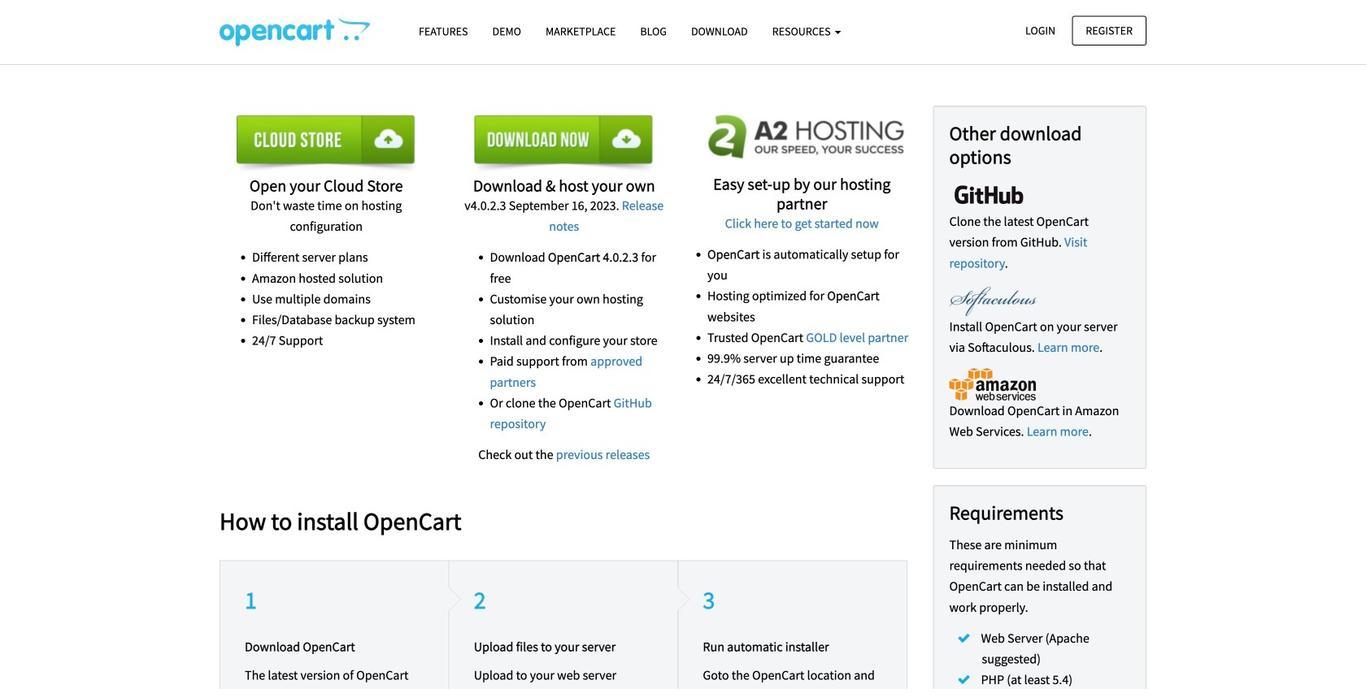 Task type: locate. For each thing, give the bounding box(es) containing it.
softaculous image
[[949, 284, 1038, 317]]

open cloud store image
[[237, 115, 416, 176]]

get started now image
[[703, 110, 911, 164]]

download opencart now image
[[475, 115, 654, 176]]

github image
[[949, 179, 1029, 212]]



Task type: describe. For each thing, give the bounding box(es) containing it.
opencart - downloads image
[[220, 17, 370, 46]]



Task type: vqa. For each thing, say whether or not it's contained in the screenshot.
Download OpenCart now image
yes



